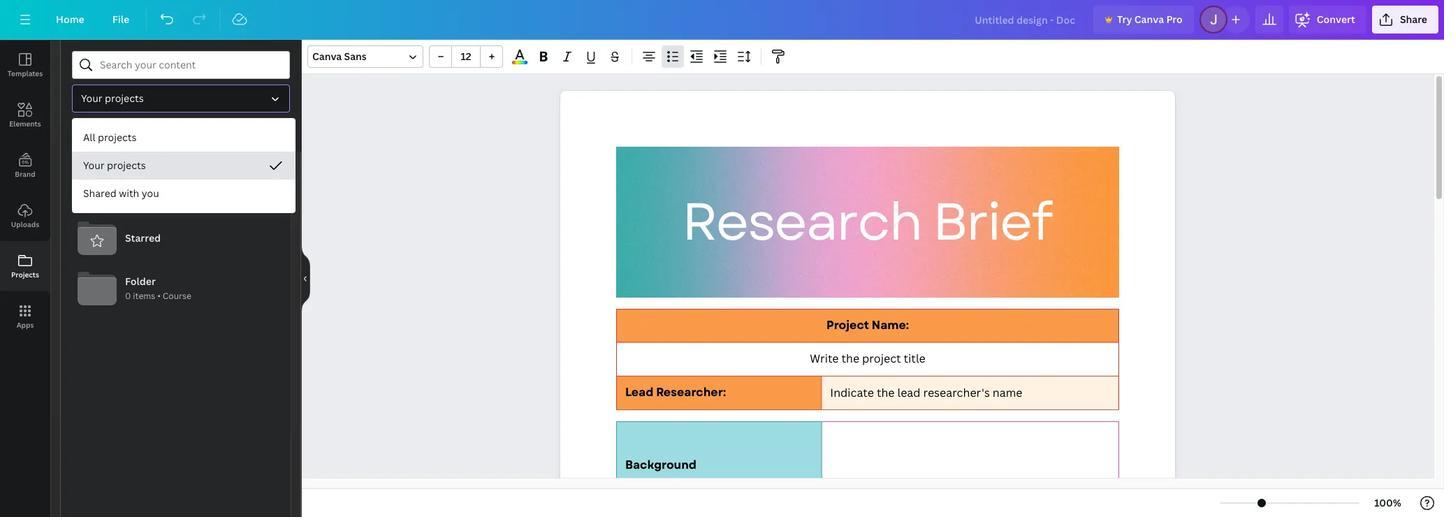 Task type: describe. For each thing, give the bounding box(es) containing it.
all for all projects
[[83, 131, 95, 144]]

create folder button
[[72, 163, 280, 213]]

elements button
[[0, 90, 50, 140]]

brand
[[15, 169, 35, 179]]

research brief
[[682, 184, 1052, 260]]

shared with you option
[[72, 180, 296, 208]]

apps button
[[0, 291, 50, 342]]

projects button
[[0, 241, 50, 291]]

shared with you button
[[72, 180, 296, 208]]

your projects button
[[72, 152, 296, 180]]

your inside button
[[83, 159, 105, 172]]

create folder
[[125, 181, 187, 194]]

try
[[1117, 13, 1132, 26]]

sans
[[344, 50, 367, 63]]

home
[[56, 13, 84, 26]]

0
[[125, 290, 131, 302]]

apps
[[17, 320, 34, 330]]

select ownership filter list box
[[72, 124, 296, 208]]

color range image
[[512, 61, 527, 64]]

projects for all projects button
[[98, 131, 137, 144]]

folder
[[159, 181, 187, 194]]

projects inside 'option'
[[107, 159, 146, 172]]

research
[[682, 184, 922, 260]]

create
[[125, 181, 156, 194]]

share button
[[1372, 6, 1439, 34]]

100%
[[1375, 496, 1402, 509]]

items
[[133, 290, 155, 302]]

hide image
[[301, 245, 310, 312]]

•
[[157, 290, 161, 302]]

convert button
[[1289, 6, 1367, 34]]

main menu bar
[[0, 0, 1445, 40]]

Research Brief text field
[[560, 91, 1175, 517]]

projects
[[11, 270, 39, 280]]

your inside select ownership filter button
[[81, 92, 103, 105]]

you
[[142, 187, 159, 200]]

canva sans
[[312, 50, 367, 63]]



Task type: vqa. For each thing, say whether or not it's contained in the screenshot.
'Elements'
yes



Task type: locate. For each thing, give the bounding box(es) containing it.
2 vertical spatial projects
[[107, 159, 146, 172]]

pro
[[1167, 13, 1183, 26]]

brand button
[[0, 140, 50, 191]]

side panel tab list
[[0, 40, 50, 342]]

your projects inside select ownership filter button
[[81, 92, 144, 105]]

0 horizontal spatial canva
[[312, 50, 342, 63]]

group
[[429, 45, 503, 68]]

try canva pro
[[1117, 13, 1183, 26]]

all button
[[72, 124, 129, 150]]

uploads button
[[0, 191, 50, 241]]

canva inside canva sans dropdown button
[[312, 50, 342, 63]]

0 vertical spatial your
[[81, 92, 103, 105]]

convert
[[1317, 13, 1356, 26]]

– – number field
[[456, 50, 476, 63]]

projects
[[105, 92, 144, 105], [98, 131, 137, 144], [107, 159, 146, 172]]

your projects
[[81, 92, 144, 105], [83, 159, 146, 172]]

all
[[94, 130, 107, 143], [83, 131, 95, 144]]

file button
[[101, 6, 141, 34]]

templates button
[[0, 40, 50, 90]]

1 vertical spatial your projects
[[83, 159, 146, 172]]

all projects option
[[72, 124, 296, 152]]

projects inside option
[[98, 131, 137, 144]]

canva sans button
[[307, 45, 423, 68]]

canva inside try canva pro button
[[1135, 13, 1164, 26]]

uploads
[[11, 219, 39, 229]]

all for all
[[94, 130, 107, 143]]

your projects option
[[72, 152, 296, 180]]

all projects
[[83, 131, 137, 144]]

1 horizontal spatial canva
[[1135, 13, 1164, 26]]

100% button
[[1366, 492, 1411, 514]]

templates
[[8, 68, 43, 78]]

canva right try
[[1135, 13, 1164, 26]]

home link
[[45, 6, 96, 34]]

course
[[163, 290, 191, 302]]

your up all button
[[81, 92, 103, 105]]

your up shared
[[83, 159, 105, 172]]

canva left sans
[[312, 50, 342, 63]]

1 vertical spatial canva
[[312, 50, 342, 63]]

your projects up all projects
[[81, 92, 144, 105]]

canva
[[1135, 13, 1164, 26], [312, 50, 342, 63]]

1 vertical spatial your
[[83, 159, 105, 172]]

shared with you
[[83, 187, 159, 200]]

1 vertical spatial projects
[[98, 131, 137, 144]]

0 vertical spatial your projects
[[81, 92, 144, 105]]

projects for select ownership filter button in the top of the page
[[105, 92, 144, 105]]

try canva pro button
[[1094, 6, 1194, 34]]

Search your content search field
[[100, 52, 281, 78]]

Design title text field
[[964, 6, 1088, 34]]

all projects button
[[72, 124, 296, 152]]

folder
[[125, 275, 156, 288]]

0 vertical spatial canva
[[1135, 13, 1164, 26]]

your
[[81, 92, 103, 105], [83, 159, 105, 172]]

all inside option
[[83, 131, 95, 144]]

with
[[119, 187, 139, 200]]

elements
[[9, 119, 41, 129]]

share
[[1400, 13, 1428, 26]]

your projects down all projects
[[83, 159, 146, 172]]

folder 0 items • course
[[125, 275, 191, 302]]

projects inside select ownership filter button
[[105, 92, 144, 105]]

file
[[112, 13, 129, 26]]

starred
[[125, 231, 161, 245]]

starred button
[[72, 213, 280, 263]]

0 vertical spatial projects
[[105, 92, 144, 105]]

shared
[[83, 187, 117, 200]]

brief
[[933, 184, 1052, 260]]

Select ownership filter button
[[72, 85, 290, 113]]

your projects inside button
[[83, 159, 146, 172]]



